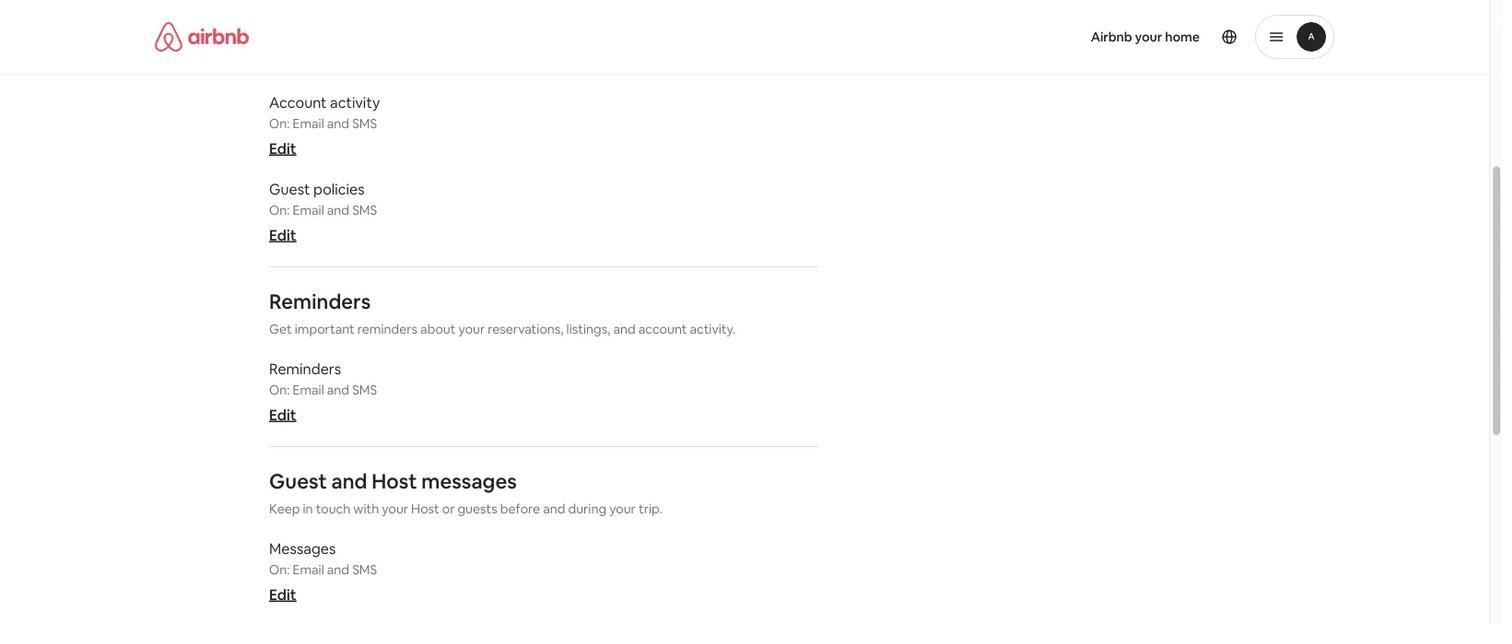 Task type: describe. For each thing, give the bounding box(es) containing it.
trip.
[[639, 501, 663, 517]]

get
[[269, 321, 292, 338]]

email inside reminders on: email and sms edit
[[293, 382, 324, 398]]

your right the with
[[382, 501, 408, 517]]

reminders for your
[[269, 288, 371, 314]]

reminders on: email and sms edit
[[269, 359, 377, 424]]

airbnb
[[1091, 29, 1133, 45]]

reservations,
[[488, 321, 564, 338]]

on: inside messages on: email and sms edit
[[269, 562, 290, 578]]

account
[[639, 321, 687, 338]]

account tab panel
[[269, 23, 818, 604]]

sms inside guest policies on: email and sms edit
[[352, 202, 377, 219]]

edit button for reminders
[[269, 405, 297, 424]]

sms inside messages on: email and sms edit
[[352, 562, 377, 578]]

in
[[303, 501, 313, 517]]

edit button for account
[[269, 139, 297, 158]]

or
[[442, 501, 455, 517]]

on: inside guest policies on: email and sms edit
[[269, 202, 290, 219]]

profile element
[[767, 0, 1335, 74]]

0 vertical spatial host
[[372, 468, 417, 494]]

on: inside account activity on: email and sms edit
[[269, 115, 290, 132]]

listings,
[[567, 321, 611, 338]]

sms inside account activity on: email and sms edit
[[352, 115, 377, 132]]

activity
[[330, 93, 380, 112]]

and left the during
[[543, 501, 566, 517]]

policies
[[314, 179, 365, 198]]

airbnb your home
[[1091, 29, 1200, 45]]

guests
[[458, 501, 498, 517]]

edit inside account activity on: email and sms edit
[[269, 139, 297, 158]]

edit inside guest policies on: email and sms edit
[[269, 225, 297, 244]]

activity.
[[690, 321, 736, 338]]

and up touch
[[331, 468, 367, 494]]

email inside account activity on: email and sms edit
[[293, 115, 324, 132]]

home
[[1166, 29, 1200, 45]]



Task type: locate. For each thing, give the bounding box(es) containing it.
host
[[372, 468, 417, 494], [411, 501, 440, 517]]

and right listings, on the left
[[614, 321, 636, 338]]

messages
[[269, 539, 336, 558]]

edit button for messages
[[269, 585, 297, 604]]

your
[[1136, 29, 1163, 45], [459, 321, 485, 338], [382, 501, 408, 517], [610, 501, 636, 517]]

account
[[269, 93, 327, 112]]

email down "important"
[[293, 382, 324, 398]]

email inside messages on: email and sms edit
[[293, 562, 324, 578]]

sms inside reminders on: email and sms edit
[[352, 382, 377, 398]]

sms down activity on the left of the page
[[352, 115, 377, 132]]

and down policies on the left of the page
[[327, 202, 350, 219]]

notifications element
[[269, 0, 818, 604]]

3 edit from the top
[[269, 405, 297, 424]]

your left home
[[1136, 29, 1163, 45]]

email inside guest policies on: email and sms edit
[[293, 202, 324, 219]]

and down activity on the left of the page
[[327, 115, 350, 132]]

2 guest from the top
[[269, 468, 327, 494]]

and down "important"
[[327, 382, 350, 398]]

about
[[421, 321, 456, 338]]

2 email from the top
[[293, 202, 324, 219]]

host up the with
[[372, 468, 417, 494]]

reminders inside reminders on: email and sms edit
[[269, 359, 341, 378]]

1 edit from the top
[[269, 139, 297, 158]]

0 vertical spatial reminders
[[269, 288, 371, 314]]

2 sms from the top
[[352, 202, 377, 219]]

edit inside messages on: email and sms edit
[[269, 585, 297, 604]]

before
[[500, 501, 540, 517]]

reminders up "important"
[[269, 288, 371, 314]]

with
[[353, 501, 379, 517]]

email down messages at the bottom left of the page
[[293, 562, 324, 578]]

and
[[327, 115, 350, 132], [327, 202, 350, 219], [614, 321, 636, 338], [327, 382, 350, 398], [331, 468, 367, 494], [543, 501, 566, 517], [327, 562, 350, 578]]

guest for policies
[[269, 179, 310, 198]]

on:
[[269, 115, 290, 132], [269, 202, 290, 219], [269, 382, 290, 398], [269, 562, 290, 578]]

sms down "reminders"
[[352, 382, 377, 398]]

reminders
[[269, 288, 371, 314], [269, 359, 341, 378]]

your inside reminders get important reminders about your reservations, listings, and account activity.
[[459, 321, 485, 338]]

your inside profile element
[[1136, 29, 1163, 45]]

3 edit button from the top
[[269, 405, 297, 424]]

your right about
[[459, 321, 485, 338]]

email down policies on the left of the page
[[293, 202, 324, 219]]

messages on: email and sms edit
[[269, 539, 377, 604]]

airbnb your home link
[[1080, 18, 1212, 56]]

3 sms from the top
[[352, 382, 377, 398]]

and down messages at the bottom left of the page
[[327, 562, 350, 578]]

3 on: from the top
[[269, 382, 290, 398]]

guest up in on the bottom of the page
[[269, 468, 327, 494]]

and inside guest policies on: email and sms edit
[[327, 202, 350, 219]]

2 reminders from the top
[[269, 359, 341, 378]]

1 email from the top
[[293, 115, 324, 132]]

sms down policies on the left of the page
[[352, 202, 377, 219]]

guest for and
[[269, 468, 327, 494]]

guest policies on: email and sms edit
[[269, 179, 377, 244]]

email
[[293, 115, 324, 132], [293, 202, 324, 219], [293, 382, 324, 398], [293, 562, 324, 578]]

sms
[[352, 115, 377, 132], [352, 202, 377, 219], [352, 382, 377, 398], [352, 562, 377, 578]]

4 email from the top
[[293, 562, 324, 578]]

guest
[[269, 179, 310, 198], [269, 468, 327, 494]]

2 edit button from the top
[[269, 225, 297, 244]]

1 vertical spatial reminders
[[269, 359, 341, 378]]

2 on: from the top
[[269, 202, 290, 219]]

sms down the with
[[352, 562, 377, 578]]

touch
[[316, 501, 351, 517]]

4 edit from the top
[[269, 585, 297, 604]]

guest inside guest policies on: email and sms edit
[[269, 179, 310, 198]]

reminders for edit
[[269, 359, 341, 378]]

important
[[295, 321, 355, 338]]

4 sms from the top
[[352, 562, 377, 578]]

your left trip.
[[610, 501, 636, 517]]

edit button for guest
[[269, 225, 297, 244]]

3 email from the top
[[293, 382, 324, 398]]

and inside account activity on: email and sms edit
[[327, 115, 350, 132]]

during
[[568, 501, 607, 517]]

guest inside guest and host messages keep in touch with your host or guests before and during your trip.
[[269, 468, 327, 494]]

messages
[[422, 468, 517, 494]]

reminders inside reminders get important reminders about your reservations, listings, and account activity.
[[269, 288, 371, 314]]

and inside reminders get important reminders about your reservations, listings, and account activity.
[[614, 321, 636, 338]]

4 on: from the top
[[269, 562, 290, 578]]

1 sms from the top
[[352, 115, 377, 132]]

edit button
[[269, 139, 297, 158], [269, 225, 297, 244], [269, 405, 297, 424], [269, 585, 297, 604]]

4 edit button from the top
[[269, 585, 297, 604]]

and inside messages on: email and sms edit
[[327, 562, 350, 578]]

keep
[[269, 501, 300, 517]]

1 vertical spatial guest
[[269, 468, 327, 494]]

account activity on: email and sms edit
[[269, 93, 380, 158]]

edit inside reminders on: email and sms edit
[[269, 405, 297, 424]]

2 edit from the top
[[269, 225, 297, 244]]

guest and host messages keep in touch with your host or guests before and during your trip.
[[269, 468, 663, 517]]

1 vertical spatial host
[[411, 501, 440, 517]]

and inside reminders on: email and sms edit
[[327, 382, 350, 398]]

1 reminders from the top
[[269, 288, 371, 314]]

reminders get important reminders about your reservations, listings, and account activity.
[[269, 288, 736, 338]]

0 vertical spatial guest
[[269, 179, 310, 198]]

on: inside reminders on: email and sms edit
[[269, 382, 290, 398]]

1 guest from the top
[[269, 179, 310, 198]]

guest left policies on the left of the page
[[269, 179, 310, 198]]

1 edit button from the top
[[269, 139, 297, 158]]

1 on: from the top
[[269, 115, 290, 132]]

reminders
[[358, 321, 418, 338]]

edit
[[269, 139, 297, 158], [269, 225, 297, 244], [269, 405, 297, 424], [269, 585, 297, 604]]

host left or
[[411, 501, 440, 517]]

email down the account
[[293, 115, 324, 132]]

reminders down "important"
[[269, 359, 341, 378]]



Task type: vqa. For each thing, say whether or not it's contained in the screenshot.
the bottommost Guest
yes



